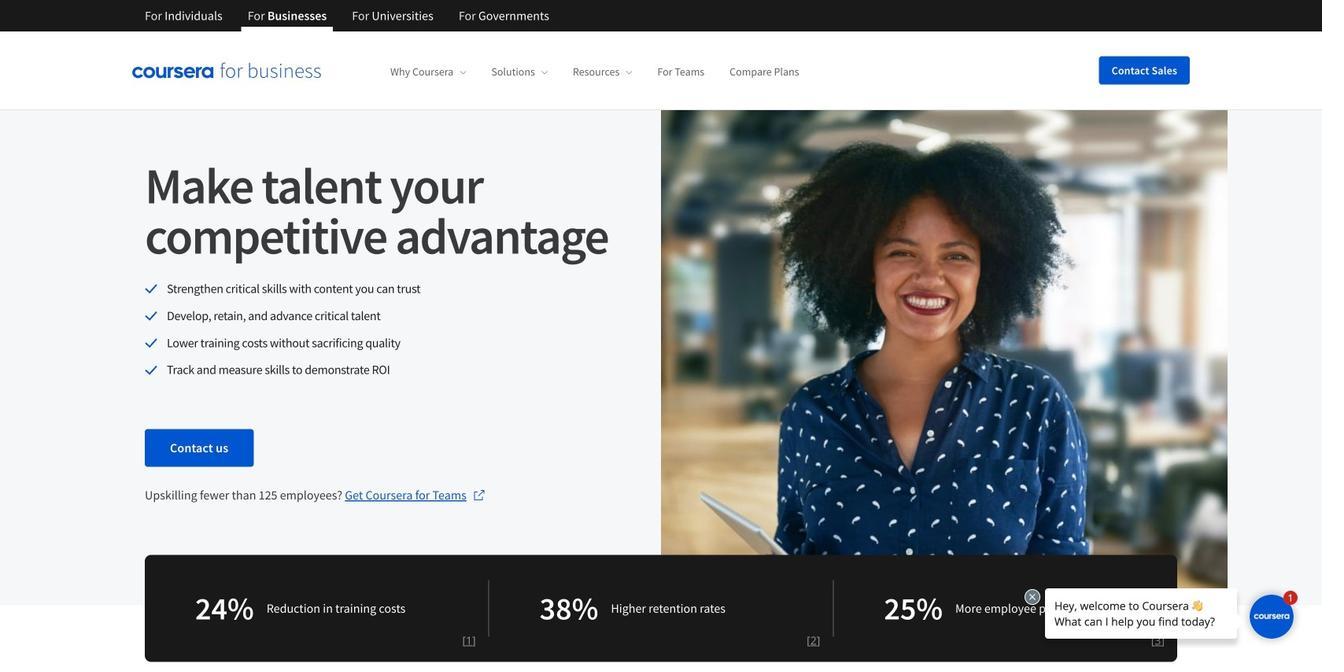 Task type: describe. For each thing, give the bounding box(es) containing it.
banner navigation
[[132, 0, 562, 31]]



Task type: vqa. For each thing, say whether or not it's contained in the screenshot.
middle "to"
no



Task type: locate. For each thing, give the bounding box(es) containing it.
coursera for business image
[[132, 62, 321, 78]]



